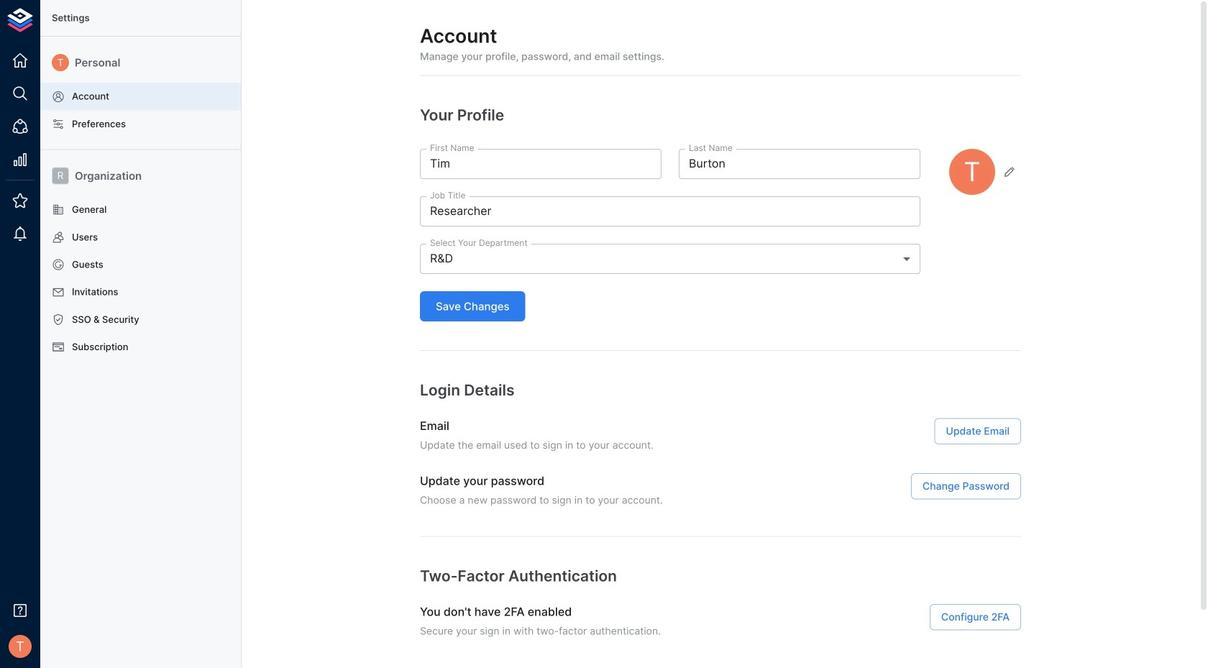 Task type: locate. For each thing, give the bounding box(es) containing it.
John text field
[[420, 149, 662, 179]]

Doe text field
[[679, 149, 921, 179]]

CEO text field
[[420, 196, 921, 227]]



Task type: vqa. For each thing, say whether or not it's contained in the screenshot.
4 inside Marketing Team Created 4 weeks ago by Tim Burton
no



